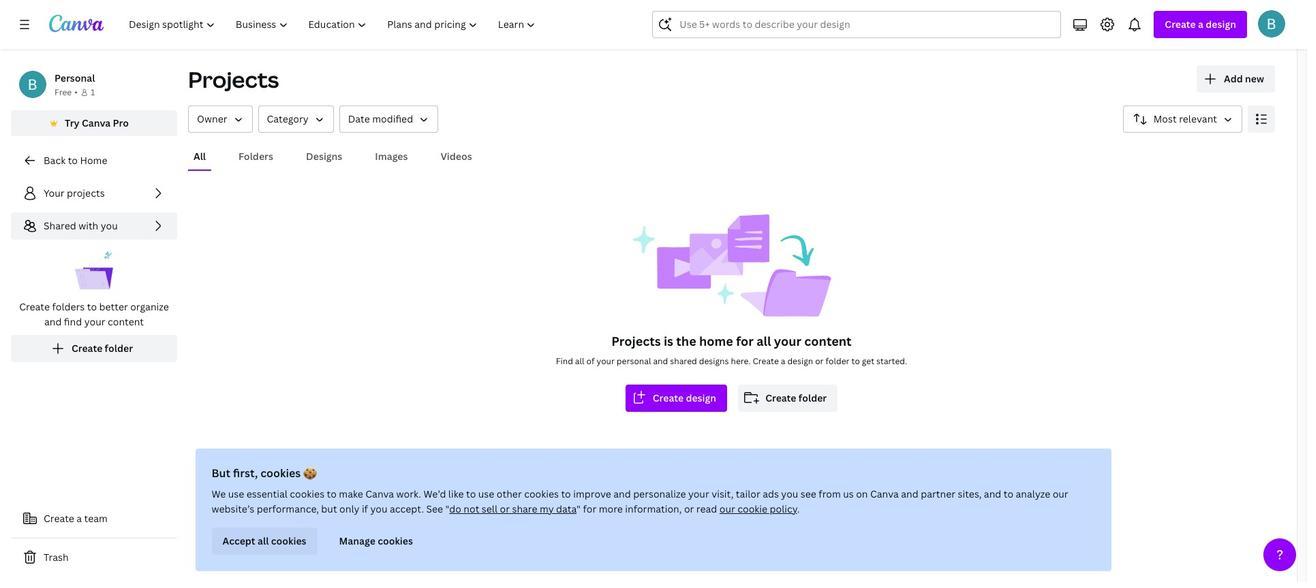 Task type: vqa. For each thing, say whether or not it's contained in the screenshot.
button
no



Task type: describe. For each thing, give the bounding box(es) containing it.
back to home
[[44, 154, 107, 167]]

do not sell or share my data " for more information, or read our cookie policy .
[[450, 503, 800, 516]]

content inside the projects is the home for all your content find all of your personal and shared designs here. create a design or folder to get started.
[[805, 333, 852, 350]]

and inside the projects is the home for all your content find all of your personal and shared designs here. create a design or folder to get started.
[[653, 356, 668, 367]]

is
[[664, 333, 673, 350]]

category
[[267, 112, 309, 125]]

tailor
[[736, 488, 761, 501]]

sell
[[482, 503, 498, 516]]

2 horizontal spatial canva
[[871, 488, 899, 501]]

manage cookies
[[339, 535, 413, 548]]

1 use from the left
[[229, 488, 245, 501]]

new
[[1245, 72, 1264, 85]]

to left analyze
[[1004, 488, 1014, 501]]

analyze
[[1016, 488, 1051, 501]]

but
[[322, 503, 337, 516]]

0 horizontal spatial or
[[500, 503, 510, 516]]

videos button
[[435, 144, 478, 170]]

shared
[[670, 356, 697, 367]]

other
[[497, 488, 522, 501]]

2 vertical spatial folder
[[799, 392, 827, 405]]

do
[[450, 503, 462, 516]]

website's
[[212, 503, 255, 516]]

ads
[[763, 488, 779, 501]]

started.
[[877, 356, 907, 367]]

create design
[[653, 392, 716, 405]]

most relevant
[[1154, 112, 1217, 125]]

manage
[[339, 535, 376, 548]]

from
[[819, 488, 841, 501]]

2 horizontal spatial you
[[782, 488, 799, 501]]

with
[[78, 219, 98, 232]]

personal
[[617, 356, 651, 367]]

accept all cookies button
[[212, 528, 318, 555]]

top level navigation element
[[120, 11, 548, 38]]

make
[[339, 488, 364, 501]]

we use essential cookies to make canva work. we'd like to use other cookies to improve and personalize your visit, tailor ads you see from us on canva and partner sites, and to analyze our website's performance, but only if you accept. see "
[[212, 488, 1069, 516]]

create design button
[[626, 385, 727, 412]]

Sort by button
[[1123, 106, 1243, 133]]

your
[[44, 187, 65, 200]]

1 vertical spatial our
[[720, 503, 736, 516]]

shared
[[44, 219, 76, 232]]

cookies up 'my'
[[525, 488, 559, 501]]

" inside we use essential cookies to make canva work. we'd like to use other cookies to improve and personalize your visit, tailor ads you see from us on canva and partner sites, and to analyze our website's performance, but only if you accept. see "
[[446, 503, 450, 516]]

projects is the home for all your content find all of your personal and shared designs here. create a design or folder to get started.
[[556, 333, 907, 367]]

.
[[798, 503, 800, 516]]

0 vertical spatial create folder button
[[11, 335, 177, 363]]

improve
[[574, 488, 612, 501]]

your inside we use essential cookies to make canva work. we'd like to use other cookies to improve and personalize your visit, tailor ads you see from us on canva and partner sites, and to analyze our website's performance, but only if you accept. see "
[[689, 488, 710, 501]]

to inside create folders to better organize and find your content
[[87, 301, 97, 314]]

our inside we use essential cookies to make canva work. we'd like to use other cookies to improve and personalize your visit, tailor ads you see from us on canva and partner sites, and to analyze our website's performance, but only if you accept. see "
[[1053, 488, 1069, 501]]

your inside create folders to better organize and find your content
[[84, 316, 105, 329]]

design inside the projects is the home for all your content find all of your personal and shared designs here. create a design or folder to get started.
[[788, 356, 813, 367]]

relevant
[[1179, 112, 1217, 125]]

we
[[212, 488, 226, 501]]

and inside create folders to better organize and find your content
[[44, 316, 62, 329]]

projects
[[67, 187, 105, 200]]

accept.
[[390, 503, 424, 516]]

add new button
[[1197, 65, 1275, 93]]

essential
[[247, 488, 288, 501]]

organize
[[130, 301, 169, 314]]

2 use from the left
[[479, 488, 495, 501]]

see
[[801, 488, 817, 501]]

shared with you
[[44, 219, 118, 232]]

cookies down performance,
[[271, 535, 307, 548]]

policy
[[770, 503, 798, 516]]

and up do not sell or share my data " for more information, or read our cookie policy . on the bottom of the page
[[614, 488, 631, 501]]

back
[[44, 154, 66, 167]]

create a design button
[[1154, 11, 1247, 38]]

create folders to better organize and find your content
[[19, 301, 169, 329]]

read
[[697, 503, 718, 516]]

data
[[557, 503, 577, 516]]

folders
[[239, 150, 273, 163]]

1 horizontal spatial canva
[[366, 488, 394, 501]]

do not sell or share my data link
[[450, 503, 577, 516]]

find
[[556, 356, 573, 367]]

🍪
[[304, 466, 317, 481]]

more
[[599, 503, 623, 516]]

manage cookies button
[[329, 528, 424, 555]]

only
[[340, 503, 360, 516]]

0 vertical spatial folder
[[105, 342, 133, 355]]

to up but
[[327, 488, 337, 501]]

Search search field
[[680, 12, 1034, 37]]

we'd
[[424, 488, 446, 501]]

accept
[[223, 535, 256, 548]]

if
[[362, 503, 368, 516]]

trash link
[[11, 545, 177, 572]]

us
[[844, 488, 854, 501]]

like
[[449, 488, 464, 501]]

back to home link
[[11, 147, 177, 174]]

add
[[1224, 72, 1243, 85]]

share
[[512, 503, 538, 516]]

videos
[[441, 150, 472, 163]]



Task type: locate. For each thing, give the bounding box(es) containing it.
not
[[464, 503, 480, 516]]

1 vertical spatial you
[[782, 488, 799, 501]]

and left partner
[[902, 488, 919, 501]]

but first, cookies 🍪 dialog
[[196, 449, 1112, 572]]

0 horizontal spatial our
[[720, 503, 736, 516]]

1 horizontal spatial you
[[371, 503, 388, 516]]

2 horizontal spatial design
[[1206, 18, 1236, 31]]

list
[[11, 180, 177, 363]]

here.
[[731, 356, 751, 367]]

0 vertical spatial projects
[[188, 65, 279, 94]]

create folder
[[72, 342, 133, 355], [766, 392, 827, 405]]

date modified
[[348, 112, 413, 125]]

0 vertical spatial create folder
[[72, 342, 133, 355]]

content inside create folders to better organize and find your content
[[108, 316, 144, 329]]

design inside dropdown button
[[1206, 18, 1236, 31]]

team
[[84, 513, 108, 526]]

find
[[64, 316, 82, 329]]

a inside button
[[77, 513, 82, 526]]

0 horizontal spatial for
[[583, 503, 597, 516]]

to right back
[[68, 154, 78, 167]]

information,
[[626, 503, 682, 516]]

content
[[108, 316, 144, 329], [805, 333, 852, 350]]

use up sell
[[479, 488, 495, 501]]

a right "here."
[[781, 356, 786, 367]]

cookies
[[261, 466, 301, 481], [290, 488, 325, 501], [525, 488, 559, 501], [271, 535, 307, 548], [378, 535, 413, 548]]

2 vertical spatial all
[[258, 535, 269, 548]]

2 horizontal spatial all
[[757, 333, 771, 350]]

1 horizontal spatial "
[[577, 503, 581, 516]]

our
[[1053, 488, 1069, 501], [720, 503, 736, 516]]

for up "here."
[[736, 333, 754, 350]]

and left find
[[44, 316, 62, 329]]

first,
[[233, 466, 258, 481]]

2 horizontal spatial or
[[815, 356, 824, 367]]

or
[[815, 356, 824, 367], [500, 503, 510, 516], [685, 503, 695, 516]]

for down improve
[[583, 503, 597, 516]]

0 horizontal spatial you
[[101, 219, 118, 232]]

all right accept
[[258, 535, 269, 548]]

2 vertical spatial you
[[371, 503, 388, 516]]

" right see
[[446, 503, 450, 516]]

your projects
[[44, 187, 105, 200]]

or right sell
[[500, 503, 510, 516]]

canva up if
[[366, 488, 394, 501]]

and down is
[[653, 356, 668, 367]]

0 horizontal spatial "
[[446, 503, 450, 516]]

0 vertical spatial our
[[1053, 488, 1069, 501]]

canva inside button
[[82, 117, 111, 130]]

0 vertical spatial content
[[108, 316, 144, 329]]

0 horizontal spatial use
[[229, 488, 245, 501]]

on
[[857, 488, 868, 501]]

list containing your projects
[[11, 180, 177, 363]]

0 vertical spatial all
[[757, 333, 771, 350]]

canva right 'on'
[[871, 488, 899, 501]]

2 " from the left
[[577, 503, 581, 516]]

get
[[862, 356, 875, 367]]

1 horizontal spatial projects
[[612, 333, 661, 350]]

you right if
[[371, 503, 388, 516]]

a inside dropdown button
[[1198, 18, 1204, 31]]

design left brad klo icon
[[1206, 18, 1236, 31]]

1 vertical spatial all
[[575, 356, 585, 367]]

of
[[587, 356, 595, 367]]

date
[[348, 112, 370, 125]]

images button
[[370, 144, 413, 170]]

projects for projects
[[188, 65, 279, 94]]

None search field
[[653, 11, 1061, 38]]

0 horizontal spatial projects
[[188, 65, 279, 94]]

1 vertical spatial projects
[[612, 333, 661, 350]]

design down the designs
[[686, 392, 716, 405]]

folders button
[[233, 144, 279, 170]]

create inside the projects is the home for all your content find all of your personal and shared designs here. create a design or folder to get started.
[[753, 356, 779, 367]]

home
[[699, 333, 733, 350]]

0 horizontal spatial design
[[686, 392, 716, 405]]

create a team
[[44, 513, 108, 526]]

or left read at the right bottom
[[685, 503, 695, 516]]

0 vertical spatial you
[[101, 219, 118, 232]]

your projects link
[[11, 180, 177, 207]]

0 horizontal spatial create folder button
[[11, 335, 177, 363]]

cookies down 🍪
[[290, 488, 325, 501]]

cookies down the accept.
[[378, 535, 413, 548]]

or left get
[[815, 356, 824, 367]]

create
[[1165, 18, 1196, 31], [19, 301, 50, 314], [72, 342, 102, 355], [753, 356, 779, 367], [653, 392, 684, 405], [766, 392, 796, 405], [44, 513, 74, 526]]

design
[[1206, 18, 1236, 31], [788, 356, 813, 367], [686, 392, 716, 405]]

1 vertical spatial a
[[781, 356, 786, 367]]

design right "here."
[[788, 356, 813, 367]]

0 horizontal spatial a
[[77, 513, 82, 526]]

0 horizontal spatial create folder
[[72, 342, 133, 355]]

0 horizontal spatial all
[[258, 535, 269, 548]]

sites,
[[958, 488, 982, 501]]

a left team
[[77, 513, 82, 526]]

1
[[91, 87, 95, 98]]

brad klo image
[[1258, 10, 1285, 37]]

use
[[229, 488, 245, 501], [479, 488, 495, 501]]

try canva pro button
[[11, 110, 177, 136]]

create folder button
[[11, 335, 177, 363], [738, 385, 838, 412]]

and
[[44, 316, 62, 329], [653, 356, 668, 367], [614, 488, 631, 501], [902, 488, 919, 501], [984, 488, 1002, 501]]

folder inside the projects is the home for all your content find all of your personal and shared designs here. create a design or folder to get started.
[[826, 356, 850, 367]]

projects up personal
[[612, 333, 661, 350]]

my
[[540, 503, 554, 516]]

our down visit,
[[720, 503, 736, 516]]

"
[[446, 503, 450, 516], [577, 503, 581, 516]]

all
[[757, 333, 771, 350], [575, 356, 585, 367], [258, 535, 269, 548]]

2 horizontal spatial a
[[1198, 18, 1204, 31]]

to left better
[[87, 301, 97, 314]]

use up 'website's' at bottom
[[229, 488, 245, 501]]

1 horizontal spatial content
[[805, 333, 852, 350]]

canva right try
[[82, 117, 111, 130]]

to left get
[[852, 356, 860, 367]]

projects for projects is the home for all your content find all of your personal and shared designs here. create a design or folder to get started.
[[612, 333, 661, 350]]

1 horizontal spatial use
[[479, 488, 495, 501]]

cookies up essential
[[261, 466, 301, 481]]

images
[[375, 150, 408, 163]]

projects
[[188, 65, 279, 94], [612, 333, 661, 350]]

0 vertical spatial design
[[1206, 18, 1236, 31]]

create inside dropdown button
[[1165, 18, 1196, 31]]

and right sites,
[[984, 488, 1002, 501]]

0 horizontal spatial content
[[108, 316, 144, 329]]

•
[[74, 87, 78, 98]]

1 vertical spatial folder
[[826, 356, 850, 367]]

1 horizontal spatial design
[[788, 356, 813, 367]]

all left of
[[575, 356, 585, 367]]

our cookie policy link
[[720, 503, 798, 516]]

0 vertical spatial for
[[736, 333, 754, 350]]

you up policy
[[782, 488, 799, 501]]

you right with
[[101, 219, 118, 232]]

a for team
[[77, 513, 82, 526]]

to right like
[[467, 488, 476, 501]]

1 horizontal spatial our
[[1053, 488, 1069, 501]]

shared with you link
[[11, 213, 177, 240]]

create a team button
[[11, 506, 177, 533]]

personalize
[[634, 488, 686, 501]]

you
[[101, 219, 118, 232], [782, 488, 799, 501], [371, 503, 388, 516]]

2 vertical spatial design
[[686, 392, 716, 405]]

pro
[[113, 117, 129, 130]]

1 vertical spatial create folder
[[766, 392, 827, 405]]

visit,
[[712, 488, 734, 501]]

our right analyze
[[1053, 488, 1069, 501]]

Date modified button
[[339, 106, 438, 133]]

accept all cookies
[[223, 535, 307, 548]]

all
[[194, 150, 206, 163]]

" down improve
[[577, 503, 581, 516]]

1 vertical spatial for
[[583, 503, 597, 516]]

projects up the "owner" button at the top
[[188, 65, 279, 94]]

projects inside the projects is the home for all your content find all of your personal and shared designs here. create a design or folder to get started.
[[612, 333, 661, 350]]

for inside but first, cookies 🍪 dialog
[[583, 503, 597, 516]]

modified
[[372, 112, 413, 125]]

partner
[[921, 488, 956, 501]]

but first, cookies 🍪
[[212, 466, 317, 481]]

trash
[[44, 551, 69, 564]]

home
[[80, 154, 107, 167]]

to
[[68, 154, 78, 167], [87, 301, 97, 314], [852, 356, 860, 367], [327, 488, 337, 501], [467, 488, 476, 501], [562, 488, 571, 501], [1004, 488, 1014, 501]]

cookie
[[738, 503, 768, 516]]

2 vertical spatial a
[[77, 513, 82, 526]]

1 " from the left
[[446, 503, 450, 516]]

or inside the projects is the home for all your content find all of your personal and shared designs here. create a design or folder to get started.
[[815, 356, 824, 367]]

all inside button
[[258, 535, 269, 548]]

design inside button
[[686, 392, 716, 405]]

the
[[676, 333, 696, 350]]

free
[[55, 87, 72, 98]]

designs button
[[301, 144, 348, 170]]

Category button
[[258, 106, 334, 133]]

create inside create folders to better organize and find your content
[[19, 301, 50, 314]]

try
[[65, 117, 80, 130]]

for inside the projects is the home for all your content find all of your personal and shared designs here. create a design or folder to get started.
[[736, 333, 754, 350]]

all right home
[[757, 333, 771, 350]]

Owner button
[[188, 106, 253, 133]]

free •
[[55, 87, 78, 98]]

1 vertical spatial content
[[805, 333, 852, 350]]

1 horizontal spatial a
[[781, 356, 786, 367]]

a for design
[[1198, 18, 1204, 31]]

personal
[[55, 72, 95, 85]]

to inside the projects is the home for all your content find all of your personal and shared designs here. create a design or folder to get started.
[[852, 356, 860, 367]]

a inside the projects is the home for all your content find all of your personal and shared designs here. create a design or folder to get started.
[[781, 356, 786, 367]]

1 horizontal spatial all
[[575, 356, 585, 367]]

designs
[[699, 356, 729, 367]]

create a design
[[1165, 18, 1236, 31]]

add new
[[1224, 72, 1264, 85]]

your
[[84, 316, 105, 329], [774, 333, 802, 350], [597, 356, 615, 367], [689, 488, 710, 501]]

designs
[[306, 150, 342, 163]]

1 horizontal spatial create folder
[[766, 392, 827, 405]]

1 horizontal spatial for
[[736, 333, 754, 350]]

0 horizontal spatial canva
[[82, 117, 111, 130]]

create folder button down find
[[11, 335, 177, 363]]

a
[[1198, 18, 1204, 31], [781, 356, 786, 367], [77, 513, 82, 526]]

a up "add new" 'dropdown button' on the right top
[[1198, 18, 1204, 31]]

create folder button down "here."
[[738, 385, 838, 412]]

1 horizontal spatial create folder button
[[738, 385, 838, 412]]

to up data
[[562, 488, 571, 501]]

1 vertical spatial create folder button
[[738, 385, 838, 412]]

1 horizontal spatial or
[[685, 503, 695, 516]]

most
[[1154, 112, 1177, 125]]

0 vertical spatial a
[[1198, 18, 1204, 31]]

1 vertical spatial design
[[788, 356, 813, 367]]



